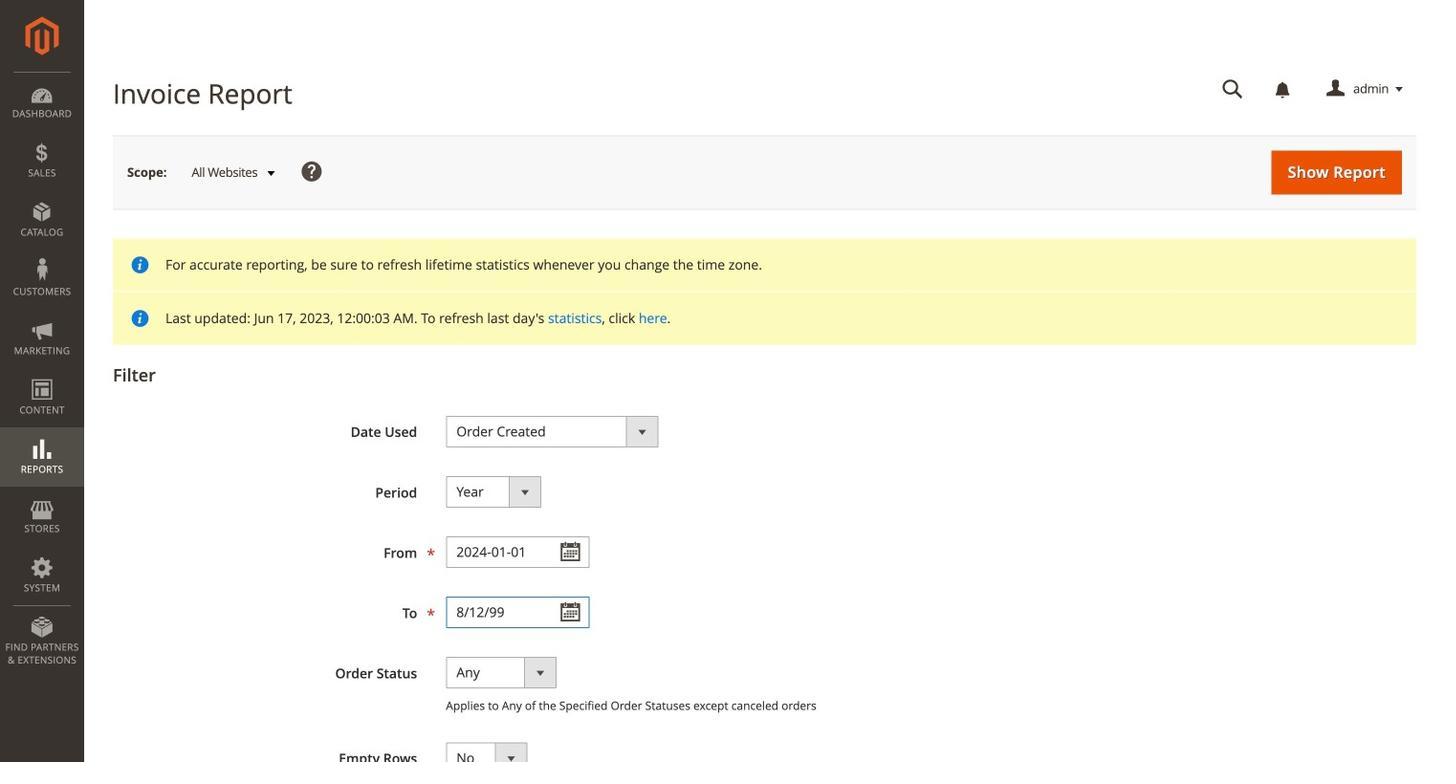 Task type: describe. For each thing, give the bounding box(es) containing it.
magento admin panel image
[[25, 16, 59, 55]]



Task type: locate. For each thing, give the bounding box(es) containing it.
None text field
[[446, 537, 590, 568]]

menu bar
[[0, 72, 84, 677]]

None text field
[[1210, 73, 1257, 106], [446, 597, 590, 629], [1210, 73, 1257, 106], [446, 597, 590, 629]]



